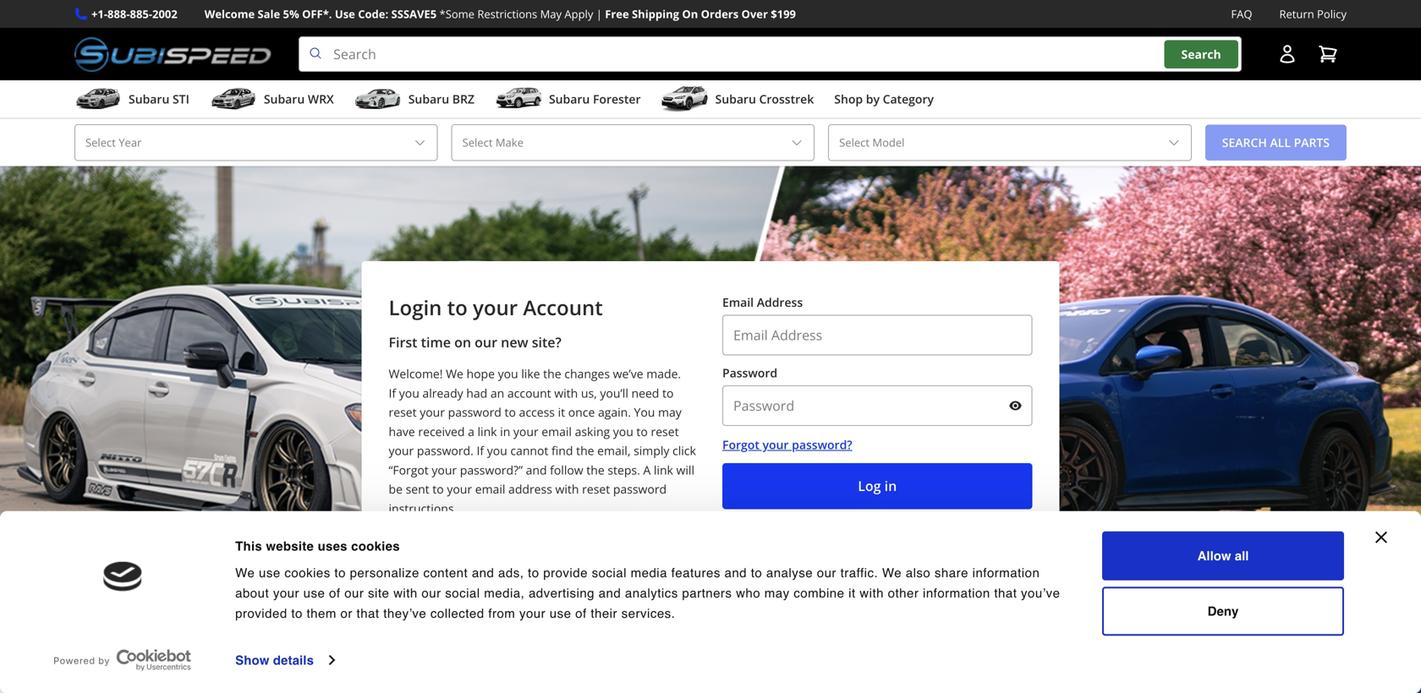 Task type: vqa. For each thing, say whether or not it's contained in the screenshot.
nicely
no



Task type: locate. For each thing, give the bounding box(es) containing it.
access
[[519, 404, 555, 420]]

2 vertical spatial use
[[550, 606, 571, 621]]

asking
[[575, 424, 610, 440]]

you up password?"
[[487, 443, 507, 459]]

1 horizontal spatial in
[[885, 477, 897, 495]]

provided
[[235, 606, 287, 621]]

0 vertical spatial password
[[448, 404, 502, 420]]

and up address
[[526, 462, 547, 478]]

reset down steps.
[[582, 481, 610, 497]]

we up about
[[235, 566, 255, 581]]

1 horizontal spatial it
[[849, 586, 856, 601]]

your right forgot
[[763, 437, 789, 453]]

sti
[[173, 91, 189, 107]]

cookies up personalize
[[351, 539, 400, 554]]

1 vertical spatial cookies
[[285, 566, 331, 581]]

use
[[335, 6, 355, 22]]

0 horizontal spatial link
[[478, 424, 497, 440]]

0 vertical spatial reset
[[389, 404, 417, 420]]

to right ads,
[[528, 566, 539, 581]]

1 horizontal spatial reset
[[582, 481, 610, 497]]

show details link
[[235, 648, 334, 673]]

with
[[554, 385, 578, 401], [555, 481, 579, 497], [393, 586, 418, 601], [860, 586, 884, 601]]

information up you've at the right bottom of page
[[972, 566, 1040, 581]]

deny button
[[1102, 587, 1344, 636]]

of up or
[[329, 586, 341, 601]]

click
[[672, 443, 696, 459]]

social up collected
[[445, 586, 480, 601]]

policy
[[1317, 6, 1347, 22]]

forgot your password? link
[[722, 437, 1032, 453]]

subaru for subaru forester
[[549, 91, 590, 107]]

ads,
[[498, 566, 524, 581]]

that
[[994, 586, 1017, 601], [357, 606, 379, 621]]

of
[[329, 586, 341, 601], [575, 606, 587, 621]]

the down asking
[[576, 443, 594, 459]]

our up or
[[344, 586, 364, 601]]

may down analyse
[[764, 586, 790, 601]]

0 horizontal spatial it
[[558, 404, 565, 420]]

may
[[658, 404, 682, 420], [764, 586, 790, 601]]

use up about
[[259, 566, 281, 581]]

0 vertical spatial may
[[658, 404, 682, 420]]

1 horizontal spatial that
[[994, 586, 1017, 601]]

email down password?"
[[475, 481, 505, 497]]

from
[[488, 606, 515, 621]]

+1-888-885-2002 link
[[91, 5, 177, 23]]

your down have
[[389, 443, 414, 459]]

subaru left the forester
[[549, 91, 590, 107]]

use up the them
[[303, 586, 325, 601]]

they've
[[383, 606, 427, 621]]

1 vertical spatial information
[[923, 586, 990, 601]]

0 vertical spatial of
[[329, 586, 341, 601]]

0 horizontal spatial email
[[475, 481, 505, 497]]

2 horizontal spatial we
[[882, 566, 902, 581]]

1 vertical spatial link
[[654, 462, 673, 478]]

you down welcome!
[[399, 385, 419, 401]]

tab panel containing this website uses cookies
[[231, 532, 1083, 673]]

password down a
[[613, 481, 667, 497]]

we up other
[[882, 566, 902, 581]]

3 subaru from the left
[[408, 91, 449, 107]]

return policy
[[1279, 6, 1347, 22]]

with down follow
[[555, 481, 579, 497]]

that right or
[[357, 606, 379, 621]]

subispeed logo image
[[74, 36, 272, 72]]

subaru
[[129, 91, 169, 107], [264, 91, 305, 107], [408, 91, 449, 107], [549, 91, 590, 107], [715, 91, 756, 107]]

we've
[[613, 366, 643, 382]]

subaru for subaru sti
[[129, 91, 169, 107]]

in inside the welcome! we hope you like the changes we've made. if you already had an account with us, you'll need to reset your password to access it once again. you may have received a link in your email asking you to reset your password. if you cannot find the email, simply click "forgot your password?" and follow the steps. a link will be sent to your email address with reset password instructions.
[[500, 424, 510, 440]]

in inside forgot your password? log in
[[885, 477, 897, 495]]

tab panel
[[231, 532, 1083, 673]]

1 horizontal spatial social
[[592, 566, 627, 581]]

wrx
[[308, 91, 334, 107]]

subaru left the wrx
[[264, 91, 305, 107]]

restrictions
[[477, 6, 537, 22]]

information
[[972, 566, 1040, 581], [923, 586, 990, 601]]

website
[[266, 539, 314, 554]]

in right a
[[500, 424, 510, 440]]

who
[[736, 586, 761, 601]]

0 vertical spatial cookies
[[351, 539, 400, 554]]

0 horizontal spatial we
[[235, 566, 255, 581]]

cookies down this website uses cookies
[[285, 566, 331, 581]]

if
[[389, 385, 396, 401], [477, 443, 484, 459]]

0 vertical spatial link
[[478, 424, 497, 440]]

1 horizontal spatial password
[[613, 481, 667, 497]]

reset up simply
[[651, 424, 679, 440]]

show
[[235, 653, 269, 668]]

subaru left brz
[[408, 91, 449, 107]]

if down welcome!
[[389, 385, 396, 401]]

0 vertical spatial it
[[558, 404, 565, 420]]

details
[[273, 653, 314, 668]]

in right log
[[885, 477, 897, 495]]

we up 'already'
[[446, 366, 463, 382]]

if up password?"
[[477, 443, 484, 459]]

to left access at the left
[[505, 404, 516, 420]]

1 vertical spatial password
[[613, 481, 667, 497]]

to up who
[[751, 566, 762, 581]]

subaru right 'a subaru crosstrek thumbnail image'
[[715, 91, 756, 107]]

also
[[906, 566, 931, 581]]

a
[[643, 462, 651, 478]]

return
[[1279, 6, 1314, 22]]

1 horizontal spatial of
[[575, 606, 587, 621]]

log in button
[[722, 464, 1032, 510]]

2 subaru from the left
[[264, 91, 305, 107]]

forester
[[593, 91, 641, 107]]

new
[[501, 333, 528, 352]]

0 vertical spatial social
[[592, 566, 627, 581]]

cookies
[[351, 539, 400, 554], [285, 566, 331, 581]]

1 vertical spatial may
[[764, 586, 790, 601]]

subaru left sti
[[129, 91, 169, 107]]

may right you at the left bottom of page
[[658, 404, 682, 420]]

2 vertical spatial reset
[[582, 481, 610, 497]]

subaru for subaru brz
[[408, 91, 449, 107]]

find
[[552, 443, 573, 459]]

0 horizontal spatial use
[[259, 566, 281, 581]]

email up find
[[542, 424, 572, 440]]

of left their
[[575, 606, 587, 621]]

may inside the welcome! we hope you like the changes we've made. if you already had an account with us, you'll need to reset your password to access it once again. you may have received a link in your email asking you to reset your password. if you cannot find the email, simply click "forgot your password?" and follow the steps. a link will be sent to your email address with reset password instructions.
[[658, 404, 682, 420]]

media,
[[484, 586, 525, 601]]

1 vertical spatial social
[[445, 586, 480, 601]]

0 horizontal spatial reset
[[389, 404, 417, 420]]

5 subaru from the left
[[715, 91, 756, 107]]

shop by category button
[[834, 84, 934, 118]]

0 vertical spatial email
[[542, 424, 572, 440]]

password down had at left bottom
[[448, 404, 502, 420]]

subaru brz
[[408, 91, 475, 107]]

the down email,
[[586, 462, 605, 478]]

show details
[[235, 653, 314, 668]]

link
[[478, 424, 497, 440], [654, 462, 673, 478]]

sent
[[406, 481, 429, 497]]

their
[[591, 606, 618, 621]]

close banner image
[[1375, 532, 1387, 544]]

1 subaru from the left
[[129, 91, 169, 107]]

1 horizontal spatial may
[[764, 586, 790, 601]]

it down traffic.
[[849, 586, 856, 601]]

use down the advertising
[[550, 606, 571, 621]]

1 horizontal spatial if
[[477, 443, 484, 459]]

password
[[448, 404, 502, 420], [613, 481, 667, 497]]

site?
[[532, 333, 562, 352]]

your right from
[[519, 606, 546, 621]]

simply
[[634, 443, 669, 459]]

email,
[[597, 443, 631, 459]]

subaru inside dropdown button
[[264, 91, 305, 107]]

it inside the we use cookies to personalize content and ads, to provide social media features and to analyse our traffic. we also share information about your use of our site with our social media, advertising and analytics partners who may combine it with other information that you've provided to them or that they've collected from your use of their services.
[[849, 586, 856, 601]]

2 horizontal spatial reset
[[651, 424, 679, 440]]

Email Address text field
[[722, 315, 1032, 356]]

we inside the welcome! we hope you like the changes we've made. if you already had an account with us, you'll need to reset your password to access it once again. you may have received a link in your email asking you to reset your password. if you cannot find the email, simply click "forgot your password?" and follow the steps. a link will be sent to your email address with reset password instructions.
[[446, 366, 463, 382]]

0 vertical spatial use
[[259, 566, 281, 581]]

over
[[741, 6, 768, 22]]

toggle password visibility image
[[1009, 399, 1022, 413]]

the
[[543, 366, 561, 382], [576, 443, 594, 459], [586, 462, 605, 478]]

"forgot
[[389, 462, 429, 478]]

1 horizontal spatial cookies
[[351, 539, 400, 554]]

0 horizontal spatial cookies
[[285, 566, 331, 581]]

0 vertical spatial in
[[500, 424, 510, 440]]

it inside the welcome! we hope you like the changes we've made. if you already had an account with us, you'll need to reset your password to access it once again. you may have received a link in your email asking you to reset your password. if you cannot find the email, simply click "forgot your password?" and follow the steps. a link will be sent to your email address with reset password instructions.
[[558, 404, 565, 420]]

0 horizontal spatial social
[[445, 586, 480, 601]]

4 subaru from the left
[[549, 91, 590, 107]]

your up received
[[420, 404, 445, 420]]

social left media at the left bottom
[[592, 566, 627, 581]]

it
[[558, 404, 565, 420], [849, 586, 856, 601]]

password.
[[417, 443, 474, 459]]

it left once
[[558, 404, 565, 420]]

traffic.
[[840, 566, 878, 581]]

to left the them
[[291, 606, 303, 621]]

the right like at the left of page
[[543, 366, 561, 382]]

select model image
[[1167, 136, 1181, 150]]

subaru crosstrek
[[715, 91, 814, 107]]

cannot
[[510, 443, 549, 459]]

made.
[[646, 366, 681, 382]]

we
[[446, 366, 463, 382], [235, 566, 255, 581], [882, 566, 902, 581]]

0 horizontal spatial in
[[500, 424, 510, 440]]

logo - opens in a new window image
[[54, 650, 191, 672]]

with down traffic.
[[860, 586, 884, 601]]

1 horizontal spatial we
[[446, 366, 463, 382]]

on
[[454, 333, 471, 352]]

on
[[682, 6, 698, 22]]

subaru forester button
[[495, 84, 641, 118]]

Select Make button
[[451, 124, 815, 161]]

1 vertical spatial that
[[357, 606, 379, 621]]

a subaru crosstrek thumbnail image image
[[661, 86, 708, 112]]

welcome
[[204, 6, 255, 22]]

this
[[235, 539, 262, 554]]

0 vertical spatial if
[[389, 385, 396, 401]]

1 vertical spatial use
[[303, 586, 325, 601]]

our up combine at the right
[[817, 566, 837, 581]]

1 vertical spatial it
[[849, 586, 856, 601]]

0 vertical spatial that
[[994, 586, 1017, 601]]

email
[[542, 424, 572, 440], [475, 481, 505, 497]]

1 horizontal spatial use
[[303, 586, 325, 601]]

a subaru wrx thumbnail image image
[[210, 86, 257, 112]]

and
[[526, 462, 547, 478], [472, 566, 494, 581], [725, 566, 747, 581], [599, 586, 621, 601]]

subaru sti
[[129, 91, 189, 107]]

subaru for subaru crosstrek
[[715, 91, 756, 107]]

1 vertical spatial in
[[885, 477, 897, 495]]

information down share
[[923, 586, 990, 601]]

reset up have
[[389, 404, 417, 420]]

welcome!
[[389, 366, 443, 382]]

your up cannot
[[513, 424, 539, 440]]

0 horizontal spatial of
[[329, 586, 341, 601]]

1 vertical spatial reset
[[651, 424, 679, 440]]

that left you've at the right bottom of page
[[994, 586, 1017, 601]]

0 horizontal spatial may
[[658, 404, 682, 420]]



Task type: describe. For each thing, give the bounding box(es) containing it.
2 horizontal spatial use
[[550, 606, 571, 621]]

faq
[[1231, 6, 1252, 22]]

$199
[[771, 6, 796, 22]]

your down password?"
[[447, 481, 472, 497]]

sale
[[258, 6, 280, 22]]

changes
[[564, 366, 610, 382]]

features
[[671, 566, 721, 581]]

email
[[722, 294, 754, 311]]

share
[[935, 566, 969, 581]]

be
[[389, 481, 403, 497]]

first
[[389, 333, 417, 352]]

account
[[507, 385, 551, 401]]

0 horizontal spatial if
[[389, 385, 396, 401]]

us,
[[581, 385, 597, 401]]

and up their
[[599, 586, 621, 601]]

Select Year button
[[74, 124, 438, 161]]

forgot your password? log in
[[722, 437, 897, 495]]

we use cookies to personalize content and ads, to provide social media features and to analyse our traffic. we also share information about your use of our site with our social media, advertising and analytics partners who may combine it with other information that you've provided to them or that they've collected from your use of their services.
[[235, 566, 1060, 621]]

search button
[[1164, 40, 1238, 68]]

will
[[676, 462, 694, 478]]

return policy link
[[1279, 5, 1347, 23]]

+1-888-885-2002
[[91, 6, 177, 22]]

select make image
[[790, 136, 804, 150]]

subaru forester
[[549, 91, 641, 107]]

|
[[596, 6, 602, 22]]

Select Model button
[[828, 124, 1192, 161]]

to down "uses"
[[334, 566, 346, 581]]

shipping
[[632, 6, 679, 22]]

+1-
[[91, 6, 107, 22]]

subaru wrx button
[[210, 84, 334, 118]]

instructions.
[[389, 501, 457, 517]]

subaru for subaru wrx
[[264, 91, 305, 107]]

advertising
[[529, 586, 595, 601]]

885-
[[130, 6, 152, 22]]

subaru brz button
[[354, 84, 475, 118]]

email address
[[722, 294, 803, 311]]

0 horizontal spatial that
[[357, 606, 379, 621]]

code:
[[358, 6, 388, 22]]

this website uses cookies
[[235, 539, 400, 554]]

to down the made.
[[662, 385, 674, 401]]

your down password.
[[432, 462, 457, 478]]

1 vertical spatial if
[[477, 443, 484, 459]]

to right sent at bottom
[[433, 481, 444, 497]]

category
[[883, 91, 934, 107]]

first time on our new site?
[[389, 333, 562, 352]]

you up an
[[498, 366, 518, 382]]

select year image
[[413, 136, 427, 150]]

888-
[[107, 6, 130, 22]]

off*.
[[302, 6, 332, 22]]

or
[[340, 606, 353, 621]]

you'll
[[600, 385, 628, 401]]

uses
[[318, 539, 347, 554]]

0 vertical spatial information
[[972, 566, 1040, 581]]

button image
[[1277, 44, 1298, 64]]

1 horizontal spatial email
[[542, 424, 572, 440]]

content
[[423, 566, 468, 581]]

about
[[235, 586, 269, 601]]

*some
[[439, 6, 475, 22]]

a subaru forester thumbnail image image
[[495, 86, 542, 112]]

with up they've
[[393, 586, 418, 601]]

brz
[[452, 91, 475, 107]]

allow all
[[1197, 549, 1249, 564]]

search
[[1181, 46, 1221, 62]]

received
[[418, 424, 465, 440]]

you
[[634, 404, 655, 420]]

a subaru sti thumbnail image image
[[74, 86, 122, 112]]

provide
[[543, 566, 588, 581]]

1 horizontal spatial link
[[654, 462, 673, 478]]

log
[[858, 477, 881, 495]]

an
[[491, 385, 504, 401]]

may inside the we use cookies to personalize content and ads, to provide social media features and to analyse our traffic. we also share information about your use of our site with our social media, advertising and analytics partners who may combine it with other information that you've provided to them or that they've collected from your use of their services.
[[764, 586, 790, 601]]

you down "again."
[[613, 424, 633, 440]]

0 vertical spatial the
[[543, 366, 561, 382]]

your up new
[[473, 294, 518, 322]]

personalize
[[350, 566, 419, 581]]

again.
[[598, 404, 631, 420]]

welcome sale 5% off*. use code: sssave5 *some restrictions may apply | free shipping on orders over $199
[[204, 6, 796, 22]]

Password password field
[[722, 386, 1032, 426]]

2 vertical spatial the
[[586, 462, 605, 478]]

our right on
[[475, 333, 497, 352]]

and up who
[[725, 566, 747, 581]]

with left us,
[[554, 385, 578, 401]]

logo image
[[103, 562, 142, 592]]

and inside the welcome! we hope you like the changes we've made. if you already had an account with us, you'll need to reset your password to access it once again. you may have received a link in your email asking you to reset your password. if you cannot find the email, simply click "forgot your password?" and follow the steps. a link will be sent to your email address with reset password instructions.
[[526, 462, 547, 478]]

cookies inside the we use cookies to personalize content and ads, to provide social media features and to analyse our traffic. we also share information about your use of our site with our social media, advertising and analytics partners who may combine it with other information that you've provided to them or that they've collected from your use of their services.
[[285, 566, 331, 581]]

combine
[[794, 586, 845, 601]]

1 vertical spatial of
[[575, 606, 587, 621]]

password?"
[[460, 462, 523, 478]]

your inside forgot your password? log in
[[763, 437, 789, 453]]

1 vertical spatial the
[[576, 443, 594, 459]]

login
[[389, 294, 442, 322]]

your up provided at the left bottom of the page
[[273, 586, 299, 601]]

have
[[389, 424, 415, 440]]

steps.
[[608, 462, 640, 478]]

faq link
[[1231, 5, 1252, 23]]

to down you at the left bottom of page
[[636, 424, 648, 440]]

other
[[888, 586, 919, 601]]

address
[[508, 481, 552, 497]]

and left ads,
[[472, 566, 494, 581]]

to up on
[[447, 294, 468, 322]]

follow
[[550, 462, 583, 478]]

analytics
[[625, 586, 678, 601]]

allow
[[1197, 549, 1231, 564]]

partners
[[682, 586, 732, 601]]

already
[[422, 385, 463, 401]]

search input field
[[299, 36, 1242, 72]]

analyse
[[766, 566, 813, 581]]

subaru wrx
[[264, 91, 334, 107]]

site
[[368, 586, 389, 601]]

time
[[421, 333, 451, 352]]

1 vertical spatial email
[[475, 481, 505, 497]]

our down content
[[422, 586, 441, 601]]

apply
[[565, 6, 593, 22]]

password
[[722, 365, 777, 381]]

a collage of action shots of vehicles image
[[0, 166, 1421, 674]]

account
[[523, 294, 603, 322]]

need
[[631, 385, 659, 401]]

login to your account
[[389, 294, 603, 322]]

may
[[540, 6, 562, 22]]

2002
[[152, 6, 177, 22]]

a subaru brz thumbnail image image
[[354, 86, 402, 112]]

0 horizontal spatial password
[[448, 404, 502, 420]]



